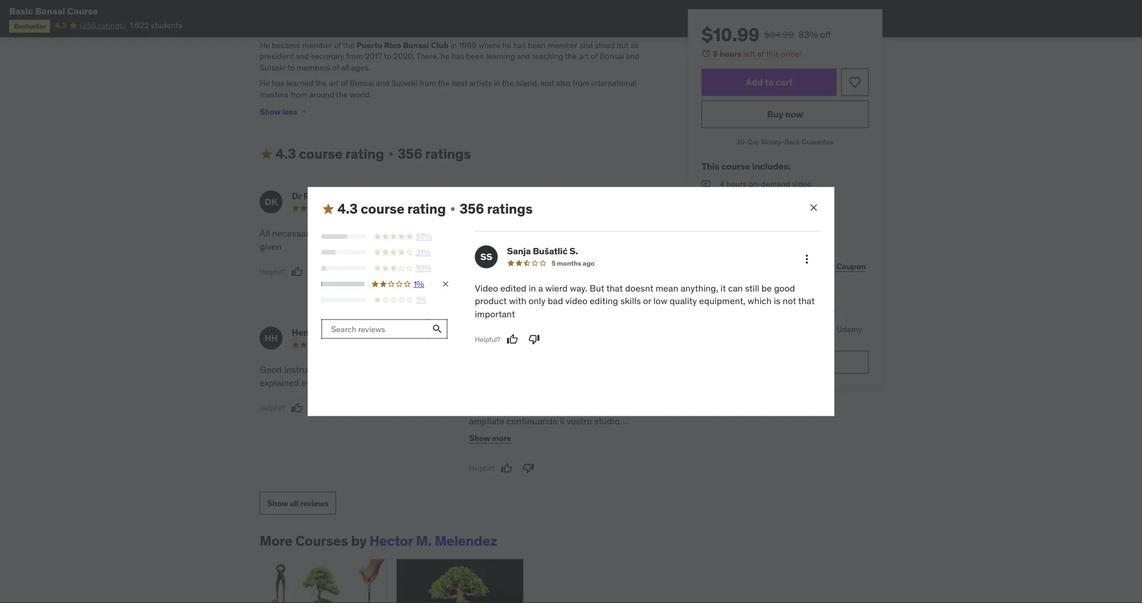 Task type: vqa. For each thing, say whether or not it's contained in the screenshot.
10% "Button"
yes



Task type: locate. For each thing, give the bounding box(es) containing it.
0 horizontal spatial been
[[466, 51, 484, 61]]

out
[[617, 40, 629, 50]]

xsmall image inside show less button
[[300, 107, 309, 116]]

ago
[[360, 204, 372, 213], [583, 258, 595, 267], [364, 340, 376, 349]]

necessary
[[272, 228, 314, 239]]

xsmall image left video
[[441, 279, 450, 289]]

wishlist image
[[849, 75, 862, 89]]

and left 'stood'
[[580, 40, 593, 50]]

topic
[[325, 377, 346, 389]]

equipment,
[[700, 295, 746, 307]]

0 vertical spatial rating
[[346, 146, 384, 163]]

4.3 right medium icon
[[338, 200, 358, 217]]

andranno
[[586, 403, 625, 414]]

1 1% button from the top
[[322, 278, 450, 290]]

ago for s.
[[583, 258, 595, 267]]

access right lifetime
[[764, 226, 789, 236]]

1 vertical spatial has
[[452, 51, 464, 61]]

1 vertical spatial ago
[[583, 258, 595, 267]]

10% button
[[322, 263, 450, 274]]

2 vertical spatial 4.3
[[338, 200, 358, 217]]

1 horizontal spatial suiseki
[[392, 78, 418, 89]]

1 vertical spatial access
[[754, 324, 779, 334]]

of inside he has learned the art of bonsai and suiseki from the best artists in the island, and also from international masters from around the world.
[[341, 78, 348, 89]]

suiseki down 2020.
[[392, 78, 418, 89]]

1 vertical spatial is
[[774, 295, 781, 307]]

it
[[721, 282, 726, 294]]

show less button
[[260, 100, 309, 123]]

he up learning
[[503, 40, 512, 50]]

and up members
[[296, 51, 309, 61]]

0 vertical spatial is
[[606, 228, 612, 239]]

has up masters
[[272, 78, 285, 89]]

he down the club
[[441, 51, 450, 61]]

more down good
[[766, 306, 793, 319]]

to up anywhere.
[[781, 324, 788, 334]]

the inside in 1999 where he has been member and stood out as president and secretary from 2017 to 2020. there, he has been learning and teaching the art of bonsai and suiseki to members of all ages.
[[565, 51, 577, 61]]

the
[[343, 40, 355, 50], [565, 51, 577, 61], [315, 78, 327, 89], [438, 78, 450, 89], [502, 78, 514, 89], [336, 89, 348, 100], [469, 228, 483, 239], [589, 241, 602, 252], [469, 253, 483, 265]]

ago down search reviews text field on the bottom left of the page
[[364, 340, 376, 349]]

this
[[702, 160, 720, 172]]

anywhere.
[[764, 335, 801, 346]]

ago right months
[[583, 258, 595, 267]]

ago for k.
[[360, 204, 372, 213]]

in right s.
[[579, 241, 587, 252]]

suiseki down president
[[260, 62, 286, 73]]

1 horizontal spatial ratings
[[487, 200, 533, 217]]

been up teaching
[[528, 40, 546, 50]]

0 vertical spatial art
[[579, 51, 589, 61]]

1 horizontal spatial learned
[[370, 364, 401, 376]]

bad
[[548, 295, 563, 307]]

art right teaching
[[579, 51, 589, 61]]

a
[[337, 204, 340, 213], [538, 282, 543, 294], [337, 340, 340, 349], [403, 364, 408, 376]]

sanja
[[507, 245, 531, 256]]

the left island,
[[502, 78, 514, 89]]

member up teaching
[[548, 40, 578, 50]]

0 horizontal spatial has
[[272, 78, 285, 89]]

or left the low
[[643, 295, 652, 307]]

0 horizontal spatial or
[[643, 295, 652, 307]]

ratings for dv
[[425, 146, 471, 163]]

0 horizontal spatial more
[[492, 433, 511, 443]]

helpful? left the mark review by hennie h. as helpful image
[[260, 404, 285, 413]]

to down rico
[[384, 51, 392, 61]]

2
[[720, 195, 725, 205]]

1 he from the top
[[260, 40, 270, 50]]

artists
[[470, 78, 492, 89]]

show for 4.3 course rating
[[267, 498, 288, 509]]

2 vertical spatial show
[[267, 498, 288, 509]]

more down ampliate
[[492, 433, 511, 443]]

1 vertical spatial suiseki
[[392, 78, 418, 89]]

1 horizontal spatial has
[[452, 51, 464, 61]]

udemy
[[837, 324, 862, 334]]

is inside the pronunciation of some words is barely understandable
[[606, 228, 612, 239]]

ago right week
[[360, 204, 372, 213]]

show left reviews
[[267, 498, 288, 509]]

video down way.
[[566, 295, 588, 307]]

0 vertical spatial 4.3
[[55, 20, 67, 30]]

and left i
[[326, 364, 341, 376]]

to inside training 5 or more people? get your team access to 25,000+ top udemy courses anytime, anywhere.
[[781, 324, 788, 334]]

learned up well
[[370, 364, 401, 376]]

mark review by daniels v. as helpful image
[[501, 279, 513, 291]]

all left ages.
[[341, 62, 350, 73]]

been down 1999
[[466, 51, 484, 61]]

dr rakhi k.
[[292, 190, 339, 202]]

the right teaching
[[565, 51, 577, 61]]

che
[[548, 403, 563, 414]]

hh
[[265, 333, 278, 344]]

mark review by sanja bušatlić s. as helpful image
[[507, 334, 518, 345]]

learned inside good instructor and i have learned a lot ,he explained every topic very well
[[370, 364, 401, 376]]

people?
[[795, 306, 836, 319]]

1 horizontal spatial that
[[799, 295, 815, 307]]

hours
[[720, 48, 742, 59], [727, 179, 747, 189]]

secretary
[[311, 51, 344, 61]]

1 vertical spatial he
[[260, 78, 270, 89]]

he up president
[[260, 40, 270, 50]]

1 horizontal spatial xsmall image
[[387, 150, 396, 159]]

add to cart
[[746, 76, 793, 88]]

356
[[398, 146, 422, 163], [460, 200, 484, 217]]

9 hours left at this price!
[[713, 48, 802, 59]]

bonsai inside he has learned the art of bonsai and suiseki from the best artists in the island, and also from international masters from around the world.
[[350, 78, 374, 89]]

not
[[783, 295, 797, 307]]

hours for 4
[[727, 179, 747, 189]]

to down president
[[288, 62, 295, 73]]

1 member from the left
[[302, 40, 332, 50]]

dialog containing 4.3 course rating
[[308, 187, 835, 416]]

31%
[[416, 247, 431, 257]]

mark review by dr rakhi k. as helpful image
[[292, 266, 303, 278]]

1 horizontal spatial art
[[579, 51, 589, 61]]

1 vertical spatial learned
[[370, 364, 401, 376]]

1 vertical spatial all
[[290, 498, 299, 509]]

1% button up search reviews text field on the bottom left of the page
[[322, 294, 450, 305]]

1% for 1st 1% button from the bottom
[[416, 295, 427, 305]]

more
[[766, 306, 793, 319], [492, 433, 511, 443]]

356 for ss
[[460, 200, 484, 217]]

can
[[729, 282, 743, 294]]

1 vertical spatial 1%
[[416, 295, 427, 305]]

that up the editing
[[607, 282, 623, 294]]

learned down members
[[287, 78, 314, 89]]

more inside show more button
[[492, 433, 511, 443]]

corso
[[493, 364, 516, 376]]

show all reviews button
[[260, 492, 336, 515]]

course up 4
[[722, 160, 751, 172]]

show down ampliate
[[469, 433, 490, 443]]

art up around
[[329, 78, 339, 89]]

0 vertical spatial ago
[[360, 204, 372, 213]]

was
[[420, 228, 436, 239]]

1 vertical spatial show
[[469, 433, 490, 443]]

0 horizontal spatial that
[[607, 282, 623, 294]]

buy now
[[767, 108, 804, 120]]

1 horizontal spatial more
[[766, 306, 793, 319]]

1 vertical spatial been
[[466, 51, 484, 61]]

the left best
[[438, 78, 450, 89]]

he inside he has learned the art of bonsai and suiseki from the best artists in the island, and also from international masters from around the world.
[[260, 78, 270, 89]]

rating
[[346, 146, 384, 163], [408, 200, 446, 217]]

2 vertical spatial xsmall image
[[441, 279, 450, 289]]

the up ss
[[469, 228, 483, 239]]

helpful? left mark review by dr rakhi k. as helpful icon
[[260, 267, 285, 276]]

lifetime
[[735, 226, 762, 236]]

access up anywhere.
[[754, 324, 779, 334]]

4.3 down basic bonsai course
[[55, 20, 67, 30]]

0 horizontal spatial xsmall image
[[300, 107, 309, 116]]

0 vertical spatial that
[[607, 282, 623, 294]]

to left cart
[[765, 76, 774, 88]]

0 vertical spatial 1% button
[[322, 278, 450, 290]]

0 horizontal spatial art
[[329, 78, 339, 89]]

hours right 4
[[727, 179, 747, 189]]

0 horizontal spatial ratings
[[425, 146, 471, 163]]

1 horizontal spatial video
[[793, 179, 812, 189]]

or
[[643, 295, 652, 307], [754, 306, 764, 319]]

1 vertical spatial rating
[[408, 200, 446, 217]]

course down the understandable
[[485, 253, 513, 265]]

1 horizontal spatial 4.3
[[276, 146, 296, 163]]

1 vertical spatial 356
[[460, 200, 484, 217]]

sono
[[565, 377, 585, 389]]

a right mark review by daniels v. as unhelpful icon
[[538, 282, 543, 294]]

1 vertical spatial xsmall image
[[387, 150, 396, 159]]

became
[[272, 40, 301, 50]]

0 vertical spatial ratings
[[425, 146, 471, 163]]

1 horizontal spatial 5
[[745, 306, 752, 319]]

all
[[260, 228, 270, 239]]

part
[[623, 241, 639, 252]]

show for v
[[469, 433, 490, 443]]

0 vertical spatial suiseki
[[260, 62, 286, 73]]

has
[[514, 40, 526, 50], [452, 51, 464, 61], [272, 78, 285, 89]]

0 vertical spatial has
[[514, 40, 526, 50]]

1 horizontal spatial rating
[[408, 200, 446, 217]]

video up resources
[[793, 179, 812, 189]]

show down masters
[[260, 106, 281, 117]]

1 horizontal spatial all
[[341, 62, 350, 73]]

of inside aspecialty in  the first part of the course
[[642, 241, 650, 252]]

hector
[[370, 533, 413, 550]]

rating up a week ago
[[346, 146, 384, 163]]

or down still
[[754, 306, 764, 319]]

xsmall image
[[702, 178, 711, 190], [448, 204, 458, 214], [441, 279, 450, 289]]

0 vertical spatial video
[[793, 179, 812, 189]]

0 horizontal spatial suiseki
[[260, 62, 286, 73]]

get
[[702, 324, 715, 334]]

in right artists
[[494, 78, 501, 89]]

0 horizontal spatial learned
[[287, 78, 314, 89]]

0 vertical spatial all
[[341, 62, 350, 73]]

sanja bušatlić s.
[[507, 245, 578, 256]]

in inside aspecialty in  the first part of the course
[[579, 241, 587, 252]]

a left lot
[[403, 364, 408, 376]]

and down as
[[626, 51, 640, 61]]

2 he from the top
[[260, 78, 270, 89]]

troverete
[[615, 390, 653, 402]]

course up rakhi
[[299, 146, 343, 163]]

4.3 right medium image
[[276, 146, 296, 163]]

0 horizontal spatial he
[[441, 51, 450, 61]]

show less
[[260, 106, 297, 117]]

0 horizontal spatial all
[[290, 498, 299, 509]]

0 vertical spatial hours
[[720, 48, 742, 59]]

1% button down the '10%' button
[[322, 278, 450, 290]]

2 member from the left
[[548, 40, 578, 50]]

there,
[[417, 51, 439, 61]]

0 vertical spatial 5
[[552, 258, 556, 267]]

2 horizontal spatial has
[[514, 40, 526, 50]]

is up first
[[606, 228, 612, 239]]

0 horizontal spatial 356
[[398, 146, 422, 163]]

0 vertical spatial xsmall image
[[702, 178, 711, 190]]

0 horizontal spatial is
[[606, 228, 612, 239]]

1 vertical spatial ratings
[[487, 200, 533, 217]]

0 vertical spatial xsmall image
[[300, 107, 309, 116]]

the down the understandable
[[469, 253, 483, 265]]

helpful? left mark review by valerio as helpful icon on the bottom left
[[469, 464, 495, 473]]

and left also
[[541, 78, 554, 89]]

1 vertical spatial 5
[[745, 306, 752, 319]]

2 horizontal spatial 4.3
[[338, 200, 358, 217]]

suiseki inside he has learned the art of bonsai and suiseki from the best artists in the island, and also from international masters from around the world.
[[392, 78, 418, 89]]

back
[[785, 138, 800, 146]]

is left not
[[774, 295, 781, 307]]

4.3 course rating up bonzai
[[338, 200, 446, 217]]

alarm image
[[702, 49, 711, 58]]

1 horizontal spatial been
[[528, 40, 546, 50]]

aspecialty in  the first part of the course
[[469, 241, 650, 265]]

he for he has learned the art of bonsai and suiseki from the best artists in the island, and also from international masters from around the world.
[[260, 78, 270, 89]]

xsmall image
[[300, 107, 309, 116], [387, 150, 396, 159], [702, 226, 711, 237]]

or inside training 5 or more people? get your team access to 25,000+ top udemy courses anytime, anywhere.
[[754, 306, 764, 319]]

1 vertical spatial 356 ratings
[[460, 200, 533, 217]]

buon corso di base per iniziare, alcune tecniche e consigli non sono molto approfonditi ma nonostante questo troverete valide informazioni che però andranno ampliate continuando il vostro studio altrove.
[[469, 364, 653, 440]]

2 vertical spatial xsmall image
[[702, 226, 711, 237]]

0 vertical spatial learned
[[287, 78, 314, 89]]

1 horizontal spatial or
[[754, 306, 764, 319]]

1 horizontal spatial 356
[[460, 200, 484, 217]]

in inside in 1999 where he has been member and stood out as president and secretary from 2017 to 2020. there, he has been learning and teaching the art of bonsai and suiseki to members of all ages.
[[451, 40, 457, 50]]

all inside button
[[290, 498, 299, 509]]

4
[[720, 179, 725, 189]]

1 vertical spatial hours
[[727, 179, 747, 189]]

from right also
[[573, 78, 590, 89]]

0 vertical spatial 356 ratings
[[398, 146, 471, 163]]

has up learning
[[514, 40, 526, 50]]

1 vertical spatial that
[[799, 295, 815, 307]]

from down he became member of the puerto rico bonsai club
[[346, 51, 363, 61]]

has down 1999
[[452, 51, 464, 61]]

a inside video edited in a wierd way. but that doesnt mean anything, it can still be good product with only bad video editing skills or low quality equipment, which is not that important
[[538, 282, 543, 294]]

0 vertical spatial he
[[503, 40, 512, 50]]

helpful? for good instructor and i have learned a lot ,he explained every topic very well
[[260, 404, 285, 413]]

and inside good instructor and i have learned a lot ,he explained every topic very well
[[326, 364, 341, 376]]

4.3 course rating for ss
[[338, 200, 446, 217]]

the left puerto
[[343, 40, 355, 50]]

xsmall image left dv
[[448, 204, 458, 214]]

$10.99 $64.99 83% off
[[702, 23, 831, 46]]

course inside aspecialty in  the first part of the course
[[485, 253, 513, 265]]

in right the club
[[451, 40, 457, 50]]

dialog
[[308, 187, 835, 416]]

4.3 course rating for dv
[[276, 146, 384, 163]]

mean
[[656, 282, 679, 294]]

international
[[592, 78, 637, 89]]

1,622
[[130, 20, 149, 30]]

hennie
[[292, 327, 322, 338]]

course up the about
[[361, 200, 405, 217]]

1 vertical spatial 1% button
[[322, 294, 450, 305]]

4.3 for ss
[[338, 200, 358, 217]]

mark review by valerio as helpful image
[[501, 463, 513, 474]]

0 vertical spatial 1%
[[414, 279, 424, 289]]

additional actions for review by sanja bušatlić s. image
[[800, 252, 814, 266]]

4.3 course rating up k. at top left
[[276, 146, 384, 163]]

money-
[[762, 138, 785, 146]]

di
[[518, 364, 526, 376]]

Search reviews text field
[[322, 319, 428, 339]]

2 downloadable resources
[[720, 195, 814, 205]]

guarantee
[[802, 138, 834, 146]]

1 vertical spatial 4.3 course rating
[[338, 200, 446, 217]]

0 vertical spatial 4.3 course rating
[[276, 146, 384, 163]]

he for he became member of the puerto rico bonsai club
[[260, 40, 270, 50]]

bonsai up world.
[[350, 78, 374, 89]]

helpful? left mark review by sanja bušatlić s. as helpful icon
[[475, 335, 501, 344]]

all necessary information about bonzai was given
[[260, 228, 436, 252]]

that right not
[[799, 295, 815, 307]]

coupon
[[837, 261, 866, 272]]

ampliate
[[469, 415, 505, 427]]

course
[[299, 146, 343, 163], [722, 160, 751, 172], [361, 200, 405, 217], [485, 253, 513, 265]]

in up only on the left of the page
[[529, 282, 536, 294]]

is inside video edited in a wierd way. but that doesnt mean anything, it can still be good product with only bad video editing skills or low quality equipment, which is not that important
[[774, 295, 781, 307]]

good instructor and i have learned a lot ,he explained every topic very well
[[260, 364, 435, 389]]

from
[[346, 51, 363, 61], [420, 78, 436, 89], [573, 78, 590, 89], [291, 89, 307, 100]]

0 horizontal spatial member
[[302, 40, 332, 50]]

add to cart button
[[702, 69, 837, 96]]

in
[[451, 40, 457, 50], [494, 78, 501, 89], [579, 241, 587, 252], [529, 282, 536, 294]]

0 horizontal spatial video
[[566, 295, 588, 307]]

all left reviews
[[290, 498, 299, 509]]

mark review by hennie h. as helpful image
[[292, 403, 303, 414]]

member up secretary
[[302, 40, 332, 50]]

rating up was
[[408, 200, 446, 217]]

5 up team
[[745, 306, 752, 319]]

1 vertical spatial he
[[441, 51, 450, 61]]

0 vertical spatial he
[[260, 40, 270, 50]]

2 vertical spatial has
[[272, 78, 285, 89]]

1 horizontal spatial member
[[548, 40, 578, 50]]

he up masters
[[260, 78, 270, 89]]

0 vertical spatial more
[[766, 306, 793, 319]]

0 vertical spatial 356
[[398, 146, 422, 163]]

1 vertical spatial 4.3
[[276, 146, 296, 163]]

training
[[702, 306, 743, 319]]

4 hours on-demand video
[[720, 179, 812, 189]]

the pronunciation of some words is barely understandable
[[469, 228, 639, 252]]

356 ratings for ss
[[460, 200, 533, 217]]

the down words
[[589, 241, 602, 252]]

i
[[343, 364, 346, 376]]

show
[[260, 106, 281, 117], [469, 433, 490, 443], [267, 498, 288, 509]]

tecniche
[[469, 377, 505, 389]]

1 vertical spatial more
[[492, 433, 511, 443]]

hours right 9
[[720, 48, 742, 59]]

5 down bušatlić
[[552, 258, 556, 267]]

editing
[[590, 295, 618, 307]]

and right learning
[[517, 51, 531, 61]]

bonsai down 'stood'
[[600, 51, 624, 61]]

1 vertical spatial art
[[329, 78, 339, 89]]

xsmall image left 4
[[702, 178, 711, 190]]

0 horizontal spatial rating
[[346, 146, 384, 163]]

1 horizontal spatial is
[[774, 295, 781, 307]]

has inside he has learned the art of bonsai and suiseki from the best artists in the island, and also from international masters from around the world.
[[272, 78, 285, 89]]



Task type: describe. For each thing, give the bounding box(es) containing it.
a inside good instructor and i have learned a lot ,he explained every topic very well
[[403, 364, 408, 376]]

lot
[[410, 364, 420, 376]]

30-
[[737, 138, 748, 146]]

helpful? for all necessary information about bonzai was given
[[260, 267, 285, 276]]

helpful? for video edited in a wierd way. but that doesnt mean anything, it can still be good product with only bad video editing skills or low quality equipment, which is not that important
[[475, 335, 501, 344]]

he became member of the puerto rico bonsai club
[[260, 40, 449, 50]]

by
[[351, 533, 367, 550]]

ratings for ss
[[487, 200, 533, 217]]

quality
[[670, 295, 697, 307]]

members
[[297, 62, 331, 73]]

mark review by sanja bušatlić s. as unhelpful image
[[529, 334, 540, 345]]

all inside in 1999 where he has been member and stood out as president and secretary from 2017 to 2020. there, he has been learning and teaching the art of bonsai and suiseki to members of all ages.
[[341, 62, 350, 73]]

ma
[[522, 390, 534, 402]]

the inside the pronunciation of some words is barely understandable
[[469, 228, 483, 239]]

57% button
[[322, 231, 450, 242]]

2 vertical spatial ago
[[364, 340, 376, 349]]

close modal image
[[808, 202, 820, 213]]

(356
[[80, 20, 96, 30]]

given
[[260, 241, 282, 252]]

the up around
[[315, 78, 327, 89]]

xsmall image inside 1% button
[[441, 279, 450, 289]]

anytime,
[[732, 335, 762, 346]]

helpful? up product
[[469, 280, 495, 289]]

art inside he has learned the art of bonsai and suiseki from the best artists in the island, and also from international masters from around the world.
[[329, 78, 339, 89]]

stood
[[595, 40, 615, 50]]

reviews
[[300, 498, 329, 509]]

puerto
[[357, 40, 383, 50]]

aspecialty
[[536, 241, 577, 252]]

0 vertical spatial show
[[260, 106, 281, 117]]

5 inside training 5 or more people? get your team access to 25,000+ top udemy courses anytime, anywhere.
[[745, 306, 752, 319]]

learned inside he has learned the art of bonsai and suiseki from the best artists in the island, and also from international masters from around the world.
[[287, 78, 314, 89]]

important
[[475, 308, 515, 320]]

low
[[654, 295, 668, 307]]

ages.
[[351, 62, 371, 73]]

from up less
[[291, 89, 307, 100]]

club
[[431, 40, 449, 50]]

0 vertical spatial access
[[764, 226, 789, 236]]

0 vertical spatial been
[[528, 40, 546, 50]]

member inside in 1999 where he has been member and stood out as president and secretary from 2017 to 2020. there, he has been learning and teaching the art of bonsai and suiseki to members of all ages.
[[548, 40, 578, 50]]

rating for dv
[[346, 146, 384, 163]]

to inside button
[[765, 76, 774, 88]]

courses
[[296, 533, 348, 550]]

art inside in 1999 where he has been member and stood out as president and secretary from 2017 to 2020. there, he has been learning and teaching the art of bonsai and suiseki to members of all ages.
[[579, 51, 589, 61]]

words
[[579, 228, 603, 239]]

this
[[766, 48, 780, 59]]

learning
[[486, 51, 515, 61]]

mark review by valerio as unhelpful image
[[523, 463, 534, 474]]

daniels v.
[[501, 190, 543, 202]]

video inside video edited in a wierd way. but that doesnt mean anything, it can still be good product with only bad video editing skills or low quality equipment, which is not that important
[[566, 295, 588, 307]]

where
[[479, 40, 501, 50]]

access inside training 5 or more people? get your team access to 25,000+ top udemy courses anytime, anywhere.
[[754, 324, 779, 334]]

or inside video edited in a wierd way. but that doesnt mean anything, it can still be good product with only bad video editing skills or low quality equipment, which is not that important
[[643, 295, 652, 307]]

from inside in 1999 where he has been member and stood out as president and secretary from 2017 to 2020. there, he has been learning and teaching the art of bonsai and suiseki to members of all ages.
[[346, 51, 363, 61]]

2 1% button from the top
[[322, 294, 450, 305]]

0 horizontal spatial 4.3
[[55, 20, 67, 30]]

medium image
[[322, 202, 335, 216]]

this course includes:
[[702, 160, 791, 172]]

v.
[[535, 190, 543, 202]]

1 vertical spatial xsmall image
[[448, 204, 458, 214]]

hector m. melendez link
[[370, 533, 497, 550]]

2020.
[[393, 51, 415, 61]]

bonzai
[[391, 228, 418, 239]]

non
[[548, 377, 563, 389]]

il
[[560, 415, 565, 427]]

in inside video edited in a wierd way. but that doesnt mean anything, it can still be good product with only bad video editing skills or low quality equipment, which is not that important
[[529, 282, 536, 294]]

downloadable
[[727, 195, 777, 205]]

instructor
[[284, 364, 324, 376]]

vostro
[[567, 415, 592, 427]]

dv
[[475, 196, 487, 208]]

bonsai up "bestseller"
[[35, 5, 65, 17]]

medium image
[[260, 148, 274, 161]]

understandable
[[469, 241, 534, 252]]

valerio
[[501, 327, 531, 338]]

suiseki inside in 1999 where he has been member and stood out as president and secretary from 2017 to 2020. there, he has been learning and teaching the art of bonsai and suiseki to members of all ages.
[[260, 62, 286, 73]]

very
[[348, 377, 365, 389]]

0 horizontal spatial 5
[[552, 258, 556, 267]]

10%
[[416, 263, 432, 273]]

studio
[[595, 415, 620, 427]]

hours for 9
[[720, 48, 742, 59]]

around
[[309, 89, 334, 100]]

only
[[529, 295, 546, 307]]

mark review by dr rakhi k. as unhelpful image
[[313, 266, 325, 278]]

product
[[475, 295, 507, 307]]

mark review by daniels v. as unhelpful image
[[523, 279, 534, 291]]

anything,
[[681, 282, 719, 294]]

bestseller
[[14, 21, 46, 30]]

still
[[745, 282, 760, 294]]

submit search image
[[432, 323, 443, 335]]

1999
[[459, 40, 477, 50]]

more inside training 5 or more people? get your team access to 25,000+ top udemy courses anytime, anywhere.
[[766, 306, 793, 319]]

mark review by hennie h. as unhelpful image
[[313, 403, 325, 414]]

video edited in a wierd way. but that doesnt mean anything, it can still be good product with only bad video editing skills or low quality equipment, which is not that important
[[475, 282, 815, 320]]

masters
[[260, 89, 289, 100]]

bonsai inside in 1999 where he has been member and stood out as president and secretary from 2017 to 2020. there, he has been learning and teaching the art of bonsai and suiseki to members of all ages.
[[600, 51, 624, 61]]

4.3 for dv
[[276, 146, 296, 163]]

356 ratings for dv
[[398, 146, 471, 163]]

rico
[[384, 40, 401, 50]]

356 for dv
[[398, 146, 422, 163]]

top
[[823, 324, 835, 334]]

alcune
[[599, 364, 626, 376]]

teaching
[[532, 51, 564, 61]]

off
[[821, 28, 831, 40]]

2 horizontal spatial xsmall image
[[702, 226, 711, 237]]

in inside he has learned the art of bonsai and suiseki from the best artists in the island, and also from international masters from around the world.
[[494, 78, 501, 89]]

the left world.
[[336, 89, 348, 100]]

1 horizontal spatial he
[[503, 40, 512, 50]]

well
[[367, 377, 384, 389]]

way.
[[570, 282, 588, 294]]

and down 2017
[[376, 78, 390, 89]]

months
[[557, 258, 582, 267]]

have
[[348, 364, 367, 376]]

every
[[301, 377, 323, 389]]

base
[[528, 364, 548, 376]]

però
[[565, 403, 584, 414]]

skills
[[621, 295, 641, 307]]

a week ago
[[337, 204, 372, 213]]

world.
[[350, 89, 372, 100]]

25,000+
[[790, 324, 821, 334]]

a left month
[[337, 340, 340, 349]]

full
[[720, 226, 733, 236]]

a right medium icon
[[337, 204, 340, 213]]

1% for 1st 1% button
[[414, 279, 424, 289]]

altrove.
[[469, 428, 500, 440]]

$10.99
[[702, 23, 760, 46]]

basic
[[9, 5, 33, 17]]

with
[[509, 295, 527, 307]]

of inside the pronunciation of some words is barely understandable
[[544, 228, 552, 239]]

bonsai up there, on the top of the page
[[403, 40, 429, 50]]

show all reviews
[[267, 498, 329, 509]]

first
[[604, 241, 620, 252]]

barely
[[614, 228, 639, 239]]

more
[[260, 533, 293, 550]]

valide
[[469, 403, 493, 414]]

wierd
[[546, 282, 568, 294]]

from down there, on the top of the page
[[420, 78, 436, 89]]

daniels
[[501, 190, 533, 202]]

good
[[775, 282, 795, 294]]

your
[[717, 324, 732, 334]]

hennie h.
[[292, 327, 333, 338]]

rating for ss
[[408, 200, 446, 217]]

informazioni
[[496, 403, 546, 414]]



